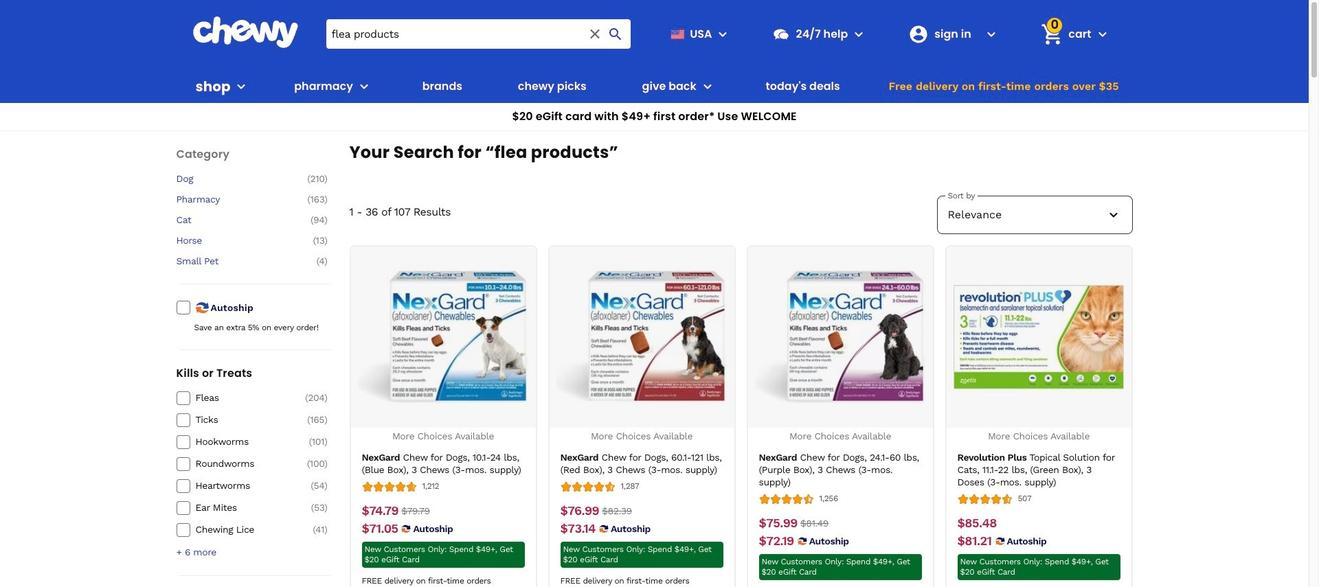 Task type: vqa. For each thing, say whether or not it's contained in the screenshot.
LIST BOX
no



Task type: locate. For each thing, give the bounding box(es) containing it.
None text field
[[362, 503, 399, 519], [759, 516, 798, 531], [958, 516, 997, 531], [759, 534, 794, 549], [362, 503, 399, 519], [759, 516, 798, 531], [958, 516, 997, 531], [759, 534, 794, 549]]

1 horizontal spatial menu image
[[715, 26, 732, 42]]

pharmacy menu image
[[356, 78, 372, 95]]

help menu image
[[851, 26, 868, 42]]

menu image up give back menu image at the right of the page
[[715, 26, 732, 42]]

delete search image
[[587, 26, 604, 42]]

None text field
[[401, 503, 430, 519], [560, 503, 599, 519], [602, 503, 632, 519], [801, 516, 829, 531], [362, 521, 398, 536], [560, 521, 596, 536], [958, 534, 992, 549], [401, 503, 430, 519], [560, 503, 599, 519], [602, 503, 632, 519], [801, 516, 829, 531], [362, 521, 398, 536], [560, 521, 596, 536], [958, 534, 992, 549]]

chewy home image
[[192, 16, 299, 48]]

menu image down chewy home 'image'
[[233, 78, 250, 95]]

site banner
[[0, 0, 1309, 131]]

menu image
[[715, 26, 732, 42], [233, 78, 250, 95]]

items image
[[1040, 22, 1065, 46]]

0 horizontal spatial menu image
[[233, 78, 250, 95]]

nexgard chew for dogs, 10.1-24 lbs, (blue box), 3 chews (3-mos. supply) image
[[358, 252, 528, 423]]

revolution plus topical solution for cats, 11.1-22 lbs, (green box), 3 doses (3-mos. supply) image
[[954, 252, 1124, 423]]



Task type: describe. For each thing, give the bounding box(es) containing it.
Search text field
[[326, 19, 631, 49]]

submit search image
[[608, 26, 624, 42]]

chewy support image
[[773, 25, 791, 43]]

Product search field
[[326, 19, 631, 49]]

1 vertical spatial menu image
[[233, 78, 250, 95]]

0 vertical spatial menu image
[[715, 26, 732, 42]]

account menu image
[[984, 26, 1000, 42]]

nexgard chew for dogs, 24.1-60 lbs, (purple box), 3 chews (3-mos. supply) image
[[755, 252, 926, 423]]

cart menu image
[[1094, 26, 1111, 42]]

nexgard chew for dogs, 60.1-121 lbs, (red box), 3 chews (3-mos. supply) image
[[557, 252, 727, 423]]

give back menu image
[[699, 78, 716, 95]]



